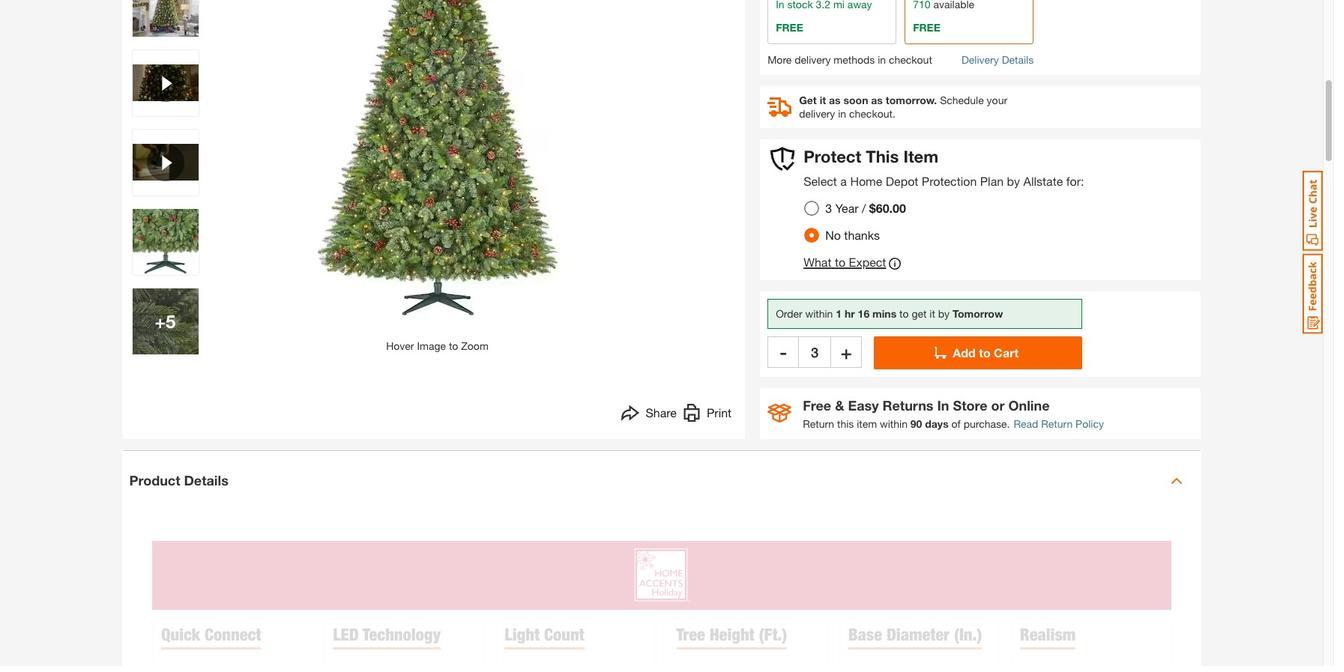 Task type: locate. For each thing, give the bounding box(es) containing it.
2 free button from the left
[[905, 0, 1034, 44]]

your
[[987, 94, 1007, 107]]

schedule your delivery in checkout.
[[799, 94, 1007, 120]]

by
[[1007, 174, 1020, 188], [938, 307, 950, 320]]

by inside protect this item select a home depot protection plan by allstate for:
[[1007, 174, 1020, 188]]

free button
[[768, 0, 896, 44], [905, 0, 1034, 44]]

1 horizontal spatial as
[[871, 94, 883, 107]]

feedback link image
[[1303, 253, 1323, 334]]

days
[[925, 417, 949, 430]]

None field
[[799, 336, 831, 368]]

expect
[[849, 255, 886, 269]]

it right the get
[[820, 94, 826, 107]]

return down free
[[803, 417, 834, 430]]

add to cart
[[953, 345, 1019, 360]]

0 vertical spatial +
[[155, 311, 166, 332]]

for:
[[1066, 174, 1084, 188]]

0 vertical spatial details
[[1002, 53, 1034, 66]]

1 horizontal spatial free button
[[905, 0, 1034, 44]]

details right product
[[184, 472, 228, 489]]

add to cart button
[[874, 336, 1082, 369]]

free up checkout
[[913, 21, 940, 34]]

0 horizontal spatial +
[[155, 311, 166, 332]]

get
[[912, 307, 927, 320]]

return right read
[[1041, 417, 1073, 430]]

year
[[835, 201, 859, 215]]

mins
[[872, 307, 897, 320]]

in for delivery
[[838, 107, 846, 120]]

90
[[910, 417, 922, 430]]

+ inside button
[[841, 342, 852, 363]]

0 horizontal spatial it
[[820, 94, 826, 107]]

1 vertical spatial by
[[938, 307, 950, 320]]

1 vertical spatial in
[[838, 107, 846, 120]]

cart
[[994, 345, 1019, 360]]

in inside schedule your delivery in checkout.
[[838, 107, 846, 120]]

plan
[[980, 174, 1004, 188]]

by right plan
[[1007, 174, 1020, 188]]

0 horizontal spatial as
[[829, 94, 841, 107]]

1 vertical spatial +
[[841, 342, 852, 363]]

checkout
[[889, 53, 932, 66]]

1 vertical spatial delivery
[[799, 107, 835, 120]]

1 horizontal spatial return
[[1041, 417, 1073, 430]]

details
[[1002, 53, 1034, 66], [184, 472, 228, 489]]

to
[[835, 255, 846, 269], [899, 307, 909, 320], [449, 339, 458, 352], [979, 345, 991, 360]]

1 horizontal spatial within
[[880, 417, 908, 430]]

0 horizontal spatial return
[[803, 417, 834, 430]]

1 horizontal spatial by
[[1007, 174, 1020, 188]]

live chat image
[[1303, 171, 1323, 251]]

as left "soon"
[[829, 94, 841, 107]]

protection
[[922, 174, 977, 188]]

it
[[820, 94, 826, 107], [930, 307, 935, 320]]

within left 90
[[880, 417, 908, 430]]

print
[[707, 405, 732, 420]]

as up checkout.
[[871, 94, 883, 107]]

allstate
[[1023, 174, 1063, 188]]

1
[[836, 307, 842, 320]]

-
[[780, 342, 787, 363]]

hover image to zoom
[[386, 339, 489, 352]]

store
[[953, 397, 987, 414]]

0 horizontal spatial free
[[776, 21, 803, 34]]

home accents holiday pre lit christmas trees 23pg90123 a0.3 image
[[132, 288, 198, 354]]

free button up more delivery methods in checkout
[[768, 0, 896, 44]]

online
[[1008, 397, 1050, 414]]

to left zoom
[[449, 339, 458, 352]]

delivery down the get
[[799, 107, 835, 120]]

0 horizontal spatial details
[[184, 472, 228, 489]]

0 horizontal spatial free button
[[768, 0, 896, 44]]

item
[[903, 147, 938, 167]]

1 vertical spatial it
[[930, 307, 935, 320]]

in
[[878, 53, 886, 66], [838, 107, 846, 120]]

free up more
[[776, 21, 803, 34]]

print button
[[683, 404, 732, 426]]

in right 'methods'
[[878, 53, 886, 66]]

to right what
[[835, 255, 846, 269]]

0 vertical spatial by
[[1007, 174, 1020, 188]]

1 as from the left
[[829, 94, 841, 107]]

2 free from the left
[[913, 21, 940, 34]]

share
[[646, 405, 677, 420]]

+
[[155, 311, 166, 332], [841, 342, 852, 363]]

no
[[825, 228, 841, 242]]

protect
[[804, 147, 861, 167]]

of
[[952, 417, 961, 430]]

this
[[866, 147, 899, 167]]

+ for +
[[841, 342, 852, 363]]

delivery right more
[[795, 53, 831, 66]]

this
[[837, 417, 854, 430]]

0 vertical spatial it
[[820, 94, 826, 107]]

as
[[829, 94, 841, 107], [871, 94, 883, 107]]

2 as from the left
[[871, 94, 883, 107]]

details for product details
[[184, 472, 228, 489]]

option group
[[798, 195, 918, 249]]

0 horizontal spatial by
[[938, 307, 950, 320]]

return
[[803, 417, 834, 430], [1041, 417, 1073, 430]]

home accents holiday pre lit christmas trees 23pg90123 e1.1 image
[[132, 0, 198, 37]]

details right delivery
[[1002, 53, 1034, 66]]

delivery
[[795, 53, 831, 66], [799, 107, 835, 120]]

0 horizontal spatial within
[[805, 307, 833, 320]]

within
[[805, 307, 833, 320], [880, 417, 908, 430]]

free button up delivery
[[905, 0, 1034, 44]]

no thanks
[[825, 228, 880, 242]]

easy
[[848, 397, 879, 414]]

by right get
[[938, 307, 950, 320]]

1 horizontal spatial in
[[878, 53, 886, 66]]

+ button
[[831, 336, 862, 368]]

1 horizontal spatial details
[[1002, 53, 1034, 66]]

&
[[835, 397, 844, 414]]

free
[[776, 21, 803, 34], [913, 21, 940, 34]]

soon
[[844, 94, 868, 107]]

1 free from the left
[[776, 21, 803, 34]]

what to expect button
[[804, 255, 901, 273]]

tomorrow.
[[886, 94, 937, 107]]

hover
[[386, 339, 414, 352]]

it right get
[[930, 307, 935, 320]]

within left "1"
[[805, 307, 833, 320]]

1 vertical spatial details
[[184, 472, 228, 489]]

free for 1st free button from right
[[913, 21, 940, 34]]

0 horizontal spatial in
[[838, 107, 846, 120]]

hover image to zoom button
[[212, 0, 662, 354]]

purchase.
[[964, 417, 1010, 430]]

1 vertical spatial within
[[880, 417, 908, 430]]

home accents holiday pre lit christmas trees 23pg90123 40.2 image
[[132, 209, 198, 275]]

policy
[[1076, 417, 1104, 430]]

0 vertical spatial in
[[878, 53, 886, 66]]

1 horizontal spatial +
[[841, 342, 852, 363]]

0 vertical spatial delivery
[[795, 53, 831, 66]]

1 horizontal spatial free
[[913, 21, 940, 34]]

in down "soon"
[[838, 107, 846, 120]]

2 return from the left
[[1041, 417, 1073, 430]]

product details button
[[122, 451, 1201, 511]]



Task type: describe. For each thing, give the bounding box(es) containing it.
zoom
[[461, 339, 489, 352]]

3
[[825, 201, 832, 215]]

delivery details button
[[962, 52, 1034, 68]]

option group containing 3 year /
[[798, 195, 918, 249]]

schedule
[[940, 94, 984, 107]]

delivery details
[[962, 53, 1034, 66]]

6329748467112 image
[[132, 50, 198, 116]]

a
[[840, 174, 847, 188]]

within inside free & easy returns in store or online return this item within 90 days of purchase. read return policy
[[880, 417, 908, 430]]

delivery inside schedule your delivery in checkout.
[[799, 107, 835, 120]]

more
[[768, 53, 792, 66]]

read
[[1014, 417, 1038, 430]]

share button
[[622, 404, 677, 426]]

read return policy link
[[1014, 416, 1104, 432]]

1 return from the left
[[803, 417, 834, 430]]

free & easy returns in store or online return this item within 90 days of purchase. read return policy
[[803, 397, 1104, 430]]

$60.00
[[869, 201, 906, 215]]

get
[[799, 94, 817, 107]]

home
[[850, 174, 882, 188]]

tomorrow
[[952, 307, 1003, 320]]

product details
[[129, 472, 228, 489]]

caret image
[[1170, 475, 1182, 487]]

3 year / $60.00
[[825, 201, 906, 215]]

by for item
[[1007, 174, 1020, 188]]

0 vertical spatial within
[[805, 307, 833, 320]]

1 horizontal spatial it
[[930, 307, 935, 320]]

add
[[953, 345, 976, 360]]

+ 5
[[155, 311, 176, 332]]

icon image
[[768, 404, 792, 423]]

item
[[857, 417, 877, 430]]

6329914715112 image
[[132, 129, 198, 195]]

returns
[[883, 397, 933, 414]]

1 free button from the left
[[768, 0, 896, 44]]

delivery
[[962, 53, 999, 66]]

by for 1
[[938, 307, 950, 320]]

- button
[[768, 336, 799, 368]]

details for delivery details
[[1002, 53, 1034, 66]]

free for 1st free button from left
[[776, 21, 803, 34]]

in
[[937, 397, 949, 414]]

hr
[[845, 307, 855, 320]]

/
[[862, 201, 866, 215]]

16
[[858, 307, 870, 320]]

order within 1 hr 16 mins to get it by tomorrow
[[776, 307, 1003, 320]]

5
[[166, 311, 176, 332]]

methods
[[834, 53, 875, 66]]

or
[[991, 397, 1005, 414]]

order
[[776, 307, 802, 320]]

more delivery methods in checkout
[[768, 53, 932, 66]]

+ for + 5
[[155, 311, 166, 332]]

checkout.
[[849, 107, 895, 120]]

thanks
[[844, 228, 880, 242]]

what to expect
[[804, 255, 886, 269]]

image
[[417, 339, 446, 352]]

get it as soon as tomorrow.
[[799, 94, 937, 107]]

protect this item select a home depot protection plan by allstate for:
[[804, 147, 1084, 188]]

select
[[804, 174, 837, 188]]

to right add
[[979, 345, 991, 360]]

what
[[804, 255, 832, 269]]

depot
[[886, 174, 918, 188]]

free
[[803, 397, 831, 414]]

in for methods
[[878, 53, 886, 66]]

to left get
[[899, 307, 909, 320]]

product
[[129, 472, 180, 489]]



Task type: vqa. For each thing, say whether or not it's contained in the screenshot.
CHAIRS
no



